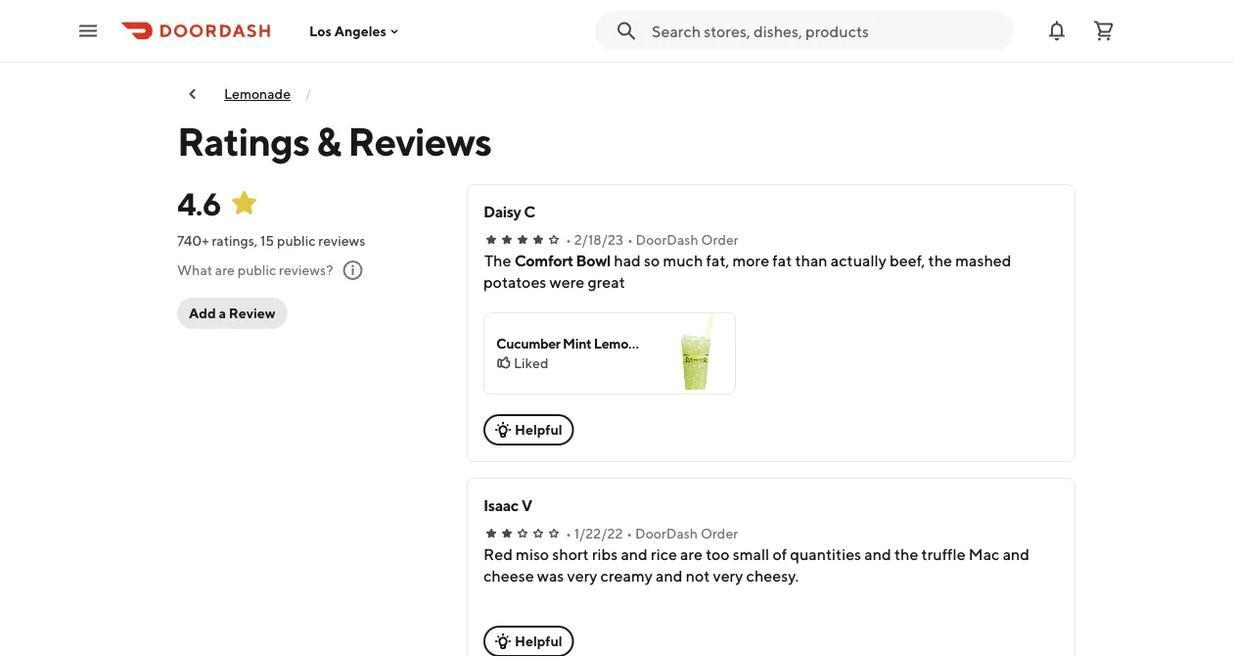 Task type: describe. For each thing, give the bounding box(es) containing it.
add a review button
[[177, 298, 288, 329]]

daisy
[[484, 202, 521, 221]]

4.6
[[177, 185, 221, 222]]

order for c
[[702, 232, 739, 248]]

• right 2/18/23 at the top of the page
[[628, 232, 633, 248]]

isaac
[[484, 496, 519, 515]]

• 1/22/22 • doordash order
[[566, 525, 739, 542]]

ratings
[[212, 233, 254, 249]]

helpful for first helpful button from the bottom of the page
[[515, 633, 563, 649]]

what are public reviews?
[[177, 262, 333, 278]]

comfort bowl button
[[515, 250, 611, 271]]

reviews?
[[279, 262, 333, 278]]

daisy c
[[484, 202, 536, 221]]

review
[[229, 305, 276, 321]]

open menu image
[[76, 19, 100, 43]]

0 vertical spatial public
[[277, 233, 316, 249]]

angeles
[[335, 23, 387, 39]]

comfort bowl
[[515, 251, 611, 270]]

ratings & reviews
[[177, 118, 492, 164]]

,
[[254, 233, 258, 249]]

1 vertical spatial public
[[238, 262, 276, 278]]

reviews
[[319, 233, 366, 249]]

add a review
[[189, 305, 276, 321]]

1 horizontal spatial lemonade
[[594, 335, 659, 352]]

notification bell image
[[1046, 19, 1069, 43]]

isaac v
[[484, 496, 532, 515]]

doordash for isaac v
[[636, 525, 698, 542]]

740+ ratings , 15 public reviews
[[177, 233, 366, 249]]

1 helpful button from the top
[[484, 414, 575, 446]]

• 2/18/23 • doordash order
[[566, 232, 739, 248]]

reviews
[[348, 118, 492, 164]]

doordash for daisy c
[[636, 232, 699, 248]]

15
[[260, 233, 274, 249]]

a
[[219, 305, 226, 321]]

0 items, open order cart image
[[1093, 19, 1116, 43]]



Task type: vqa. For each thing, say whether or not it's contained in the screenshot.
Los Angeles popup button
yes



Task type: locate. For each thing, give the bounding box(es) containing it.
1 helpful from the top
[[515, 422, 563, 438]]

doordash right 2/18/23 at the top of the page
[[636, 232, 699, 248]]

0 vertical spatial order
[[702, 232, 739, 248]]

740+
[[177, 233, 209, 249]]

lemonade
[[224, 86, 291, 102], [594, 335, 659, 352]]

v
[[522, 496, 532, 515]]

• right 1/22/22
[[627, 525, 633, 542]]

public
[[277, 233, 316, 249], [238, 262, 276, 278]]

order for v
[[701, 525, 739, 542]]

los angeles
[[309, 23, 387, 39]]

what
[[177, 262, 213, 278]]

public down ,
[[238, 262, 276, 278]]

1 doordash from the top
[[636, 232, 699, 248]]

lemonade up ratings
[[224, 86, 291, 102]]

comfort
[[515, 251, 574, 270]]

2 helpful from the top
[[515, 633, 563, 649]]

lemonade link
[[224, 86, 291, 102]]

1 vertical spatial helpful button
[[484, 626, 575, 657]]

los angeles button
[[309, 23, 402, 39]]

lemonade right mint
[[594, 335, 659, 352]]

helpful for first helpful button from the top of the page
[[515, 422, 563, 438]]

liked
[[514, 355, 549, 371]]

are
[[215, 262, 235, 278]]

1/22/22
[[575, 525, 623, 542]]

doordash right 1/22/22
[[636, 525, 698, 542]]

los
[[309, 23, 332, 39]]

ratings
[[177, 118, 310, 164]]

1 vertical spatial doordash
[[636, 525, 698, 542]]

0 vertical spatial helpful
[[515, 422, 563, 438]]

back to store button image
[[185, 86, 201, 102]]

bowl
[[576, 251, 611, 270]]

2 helpful button from the top
[[484, 626, 575, 657]]

1 vertical spatial lemonade
[[594, 335, 659, 352]]

c
[[524, 202, 536, 221]]

public right 15
[[277, 233, 316, 249]]

1 vertical spatial order
[[701, 525, 739, 542]]

2/18/23
[[575, 232, 624, 248]]

0 vertical spatial helpful button
[[484, 414, 575, 446]]

mint
[[563, 335, 592, 352]]

order
[[702, 232, 739, 248], [701, 525, 739, 542]]

helpful button
[[484, 414, 575, 446], [484, 626, 575, 657]]

cucumber mint lemonade image
[[657, 313, 735, 394]]

•
[[566, 232, 572, 248], [628, 232, 633, 248], [566, 525, 572, 542], [627, 525, 633, 542]]

add
[[189, 305, 216, 321]]

&
[[316, 118, 341, 164]]

cucumber
[[497, 335, 561, 352]]

0 vertical spatial doordash
[[636, 232, 699, 248]]

0 horizontal spatial lemonade
[[224, 86, 291, 102]]

1 vertical spatial helpful
[[515, 633, 563, 649]]

helpful
[[515, 422, 563, 438], [515, 633, 563, 649]]

• left 1/22/22
[[566, 525, 572, 542]]

doordash
[[636, 232, 699, 248], [636, 525, 698, 542]]

2 doordash from the top
[[636, 525, 698, 542]]

cucumber mint lemonade
[[497, 335, 659, 352]]

Store search: begin typing to search for stores available on DoorDash text field
[[652, 20, 1003, 42]]

• up comfort bowl
[[566, 232, 572, 248]]

0 vertical spatial lemonade
[[224, 86, 291, 102]]



